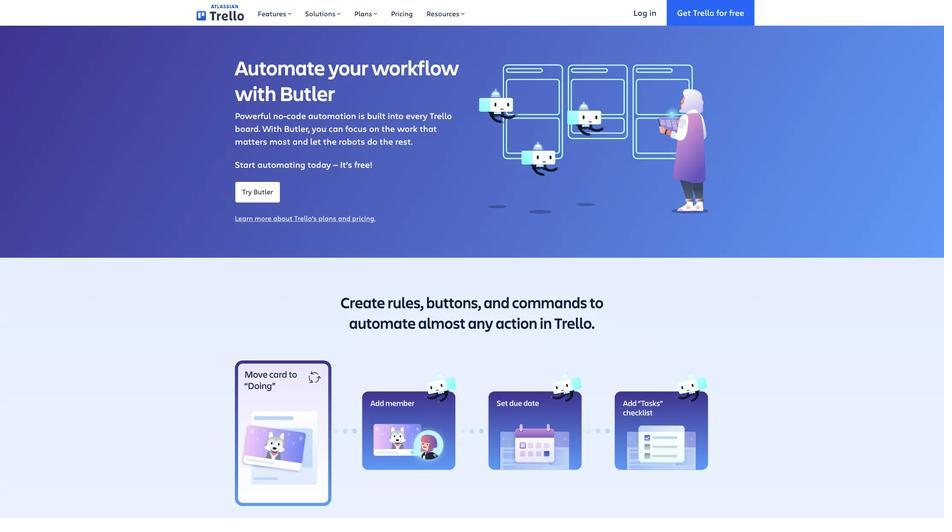Task type: describe. For each thing, give the bounding box(es) containing it.
free!
[[355, 159, 373, 170]]

get trello for free link
[[667, 0, 755, 26]]

automate your workflow with butler powerful no-code automation is built into every trello board. with butler, you can focus on the work that matters most and let the robots do the rest.
[[235, 54, 459, 147]]

illustration showing how butler automation can help with workflow, highlighting moving a card to 'doing', adding a member, setting a due date and adding a 'tasks checklist. image
[[235, 361, 710, 506]]

every
[[406, 110, 428, 122]]

features button
[[251, 0, 299, 26]]

let
[[310, 136, 321, 147]]

robots
[[339, 136, 365, 147]]

pricing link
[[384, 0, 420, 26]]

automate
[[350, 313, 416, 333]]

the right do
[[380, 136, 393, 147]]

trello inside automate your workflow with butler powerful no-code automation is built into every trello board. with butler, you can focus on the work that matters most and let the robots do the rest.
[[430, 110, 452, 122]]

automation
[[308, 110, 356, 122]]

work
[[397, 123, 418, 134]]

almost
[[419, 313, 466, 333]]

log
[[634, 7, 648, 18]]

learn more about trello's plans and pricing. link
[[235, 214, 376, 223]]

matters
[[235, 136, 267, 147]]

get
[[678, 7, 692, 18]]

plans
[[319, 214, 337, 223]]

today
[[308, 159, 331, 170]]

create rules, buttons, and commands to automate almost any action in trello.
[[341, 292, 604, 333]]

buttons,
[[427, 292, 482, 313]]

try
[[242, 187, 252, 196]]

to
[[590, 292, 604, 313]]

start automating today — it's free!
[[235, 159, 373, 170]]

pricing.
[[353, 214, 376, 223]]

solutions button
[[299, 0, 348, 26]]

butler inside automate your workflow with butler powerful no-code automation is built into every trello board. with butler, you can focus on the work that matters most and let the robots do the rest.
[[280, 80, 335, 107]]

is
[[359, 110, 365, 122]]

solutions
[[305, 9, 336, 18]]

plans
[[355, 9, 372, 18]]

pricing
[[391, 9, 413, 18]]

in inside 'create rules, buttons, and commands to automate almost any action in trello.'
[[540, 313, 552, 333]]

automate
[[235, 54, 325, 81]]

and inside automate your workflow with butler powerful no-code automation is built into every trello board. with butler, you can focus on the work that matters most and let the robots do the rest.
[[293, 136, 308, 147]]

1 horizontal spatial trello
[[694, 7, 715, 18]]

your
[[329, 54, 369, 81]]

—
[[333, 159, 338, 170]]

do
[[367, 136, 378, 147]]

into
[[388, 110, 404, 122]]

most
[[270, 136, 291, 147]]

the right on
[[382, 123, 395, 134]]

focus
[[346, 123, 367, 134]]

learn
[[235, 214, 253, 223]]

features
[[258, 9, 287, 18]]

try butler link
[[235, 182, 281, 203]]

atlassian trello image
[[197, 5, 244, 21]]

about
[[273, 214, 293, 223]]

rest.
[[396, 136, 413, 147]]

with
[[263, 123, 282, 134]]



Task type: locate. For each thing, give the bounding box(es) containing it.
1 vertical spatial and
[[338, 214, 351, 223]]

0 horizontal spatial trello
[[430, 110, 452, 122]]

1 vertical spatial butler
[[254, 187, 273, 196]]

trello
[[694, 7, 715, 18], [430, 110, 452, 122]]

plans button
[[348, 0, 384, 26]]

action
[[496, 313, 538, 333]]

butler right try
[[254, 187, 273, 196]]

built
[[367, 110, 386, 122]]

0 horizontal spatial butler
[[254, 187, 273, 196]]

more
[[255, 214, 272, 223]]

resources
[[427, 9, 460, 18]]

can
[[329, 123, 343, 134]]

trello.
[[555, 313, 595, 333]]

you
[[312, 123, 327, 134]]

1 vertical spatial trello
[[430, 110, 452, 122]]

resources button
[[420, 0, 472, 26]]

on
[[369, 123, 380, 134]]

0 vertical spatial trello
[[694, 7, 715, 18]]

trello's
[[294, 214, 317, 223]]

1 horizontal spatial and
[[338, 214, 351, 223]]

butler,
[[284, 123, 310, 134]]

start
[[235, 159, 255, 170]]

with
[[235, 80, 276, 107]]

trello up that
[[430, 110, 452, 122]]

2 horizontal spatial and
[[484, 292, 510, 313]]

workflow
[[372, 54, 459, 81]]

for
[[717, 7, 728, 18]]

no-
[[273, 110, 287, 122]]

in right log
[[650, 7, 657, 18]]

1 horizontal spatial butler
[[280, 80, 335, 107]]

it's
[[340, 159, 352, 170]]

learn more about trello's plans and pricing.
[[235, 214, 376, 223]]

2 vertical spatial and
[[484, 292, 510, 313]]

powerful
[[235, 110, 271, 122]]

the
[[382, 123, 395, 134], [323, 136, 337, 147], [380, 136, 393, 147]]

butler up the code
[[280, 80, 335, 107]]

butler
[[280, 80, 335, 107], [254, 187, 273, 196]]

0 horizontal spatial and
[[293, 136, 308, 147]]

board.
[[235, 123, 261, 134]]

that
[[420, 123, 437, 134]]

0 vertical spatial and
[[293, 136, 308, 147]]

0 vertical spatial butler
[[280, 80, 335, 107]]

rules,
[[388, 292, 424, 313]]

free
[[730, 7, 745, 18]]

code
[[287, 110, 306, 122]]

and
[[293, 136, 308, 147], [338, 214, 351, 223], [484, 292, 510, 313]]

the down can
[[323, 136, 337, 147]]

automating
[[258, 159, 306, 170]]

in
[[650, 7, 657, 18], [540, 313, 552, 333]]

and inside 'create rules, buttons, and commands to automate almost any action in trello.'
[[484, 292, 510, 313]]

0 vertical spatial in
[[650, 7, 657, 18]]

trello left the for
[[694, 7, 715, 18]]

in left trello.
[[540, 313, 552, 333]]

get trello for free
[[678, 7, 745, 18]]

try butler
[[242, 187, 273, 196]]

0 horizontal spatial in
[[540, 313, 552, 333]]

log in link
[[624, 0, 667, 26]]

1 vertical spatial in
[[540, 313, 552, 333]]

commands
[[512, 292, 588, 313]]

log in
[[634, 7, 657, 18]]

any
[[468, 313, 494, 333]]

butler inside try butler link
[[254, 187, 273, 196]]

1 horizontal spatial in
[[650, 7, 657, 18]]

create
[[341, 292, 385, 313]]



Task type: vqa. For each thing, say whether or not it's contained in the screenshot.
match corresponding to Hungry
no



